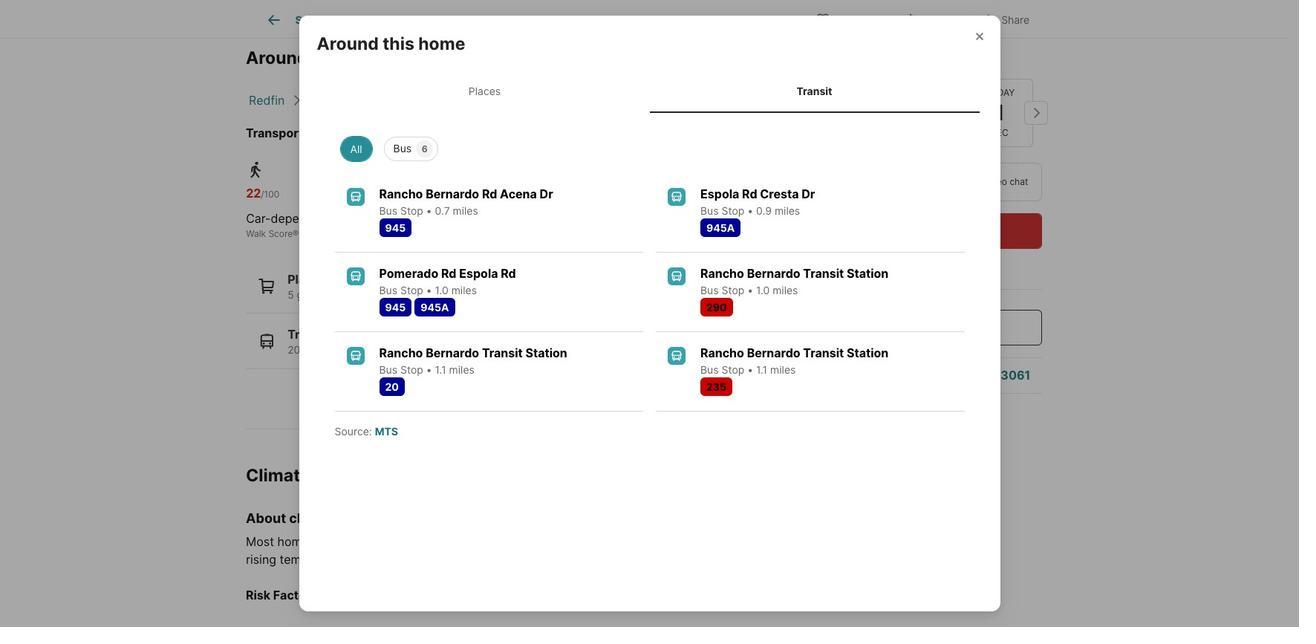 Task type: describe. For each thing, give the bounding box(es) containing it.
• for rancho bernardo transit station bus stop • 1.1 miles 235
[[748, 363, 754, 376]]

rd inside espola rd cresta dr bus stop • 0.9 miles 945a
[[743, 186, 758, 201]]

around this home down search
[[246, 48, 395, 68]]

20,
[[288, 344, 303, 356]]

source: mts
[[335, 425, 398, 437]]

mts link
[[375, 425, 398, 437]]

factor
[[273, 588, 311, 603]]

search link
[[266, 11, 331, 29]]

redfin link
[[249, 93, 285, 108]]

3
[[426, 288, 432, 301]]

transportation
[[246, 125, 333, 140]]

homes
[[278, 534, 315, 549]]

home
[[456, 14, 485, 26]]

bernardo for rancho bernardo
[[512, 93, 563, 108]]

rancho for rancho bernardo transit station bus stop • 1.1 miles 20
[[379, 345, 423, 360]]

1.1 for rancho bernardo transit station bus stop • 1.1 miles 20
[[435, 363, 446, 376]]

home inside dialog
[[419, 34, 466, 54]]

0 /100
[[371, 186, 398, 201]]

hide
[[928, 13, 950, 26]]

1.0 for bernardo
[[757, 284, 770, 296]]

car-
[[246, 211, 271, 226]]

rancho bernardo rd acena dr bus stop • 0.7 miles 945
[[379, 186, 554, 234]]

wednesday
[[825, 87, 881, 98]]

235
[[707, 380, 727, 393]]

• for pomerado rd espola rd bus stop • 1.0 miles
[[426, 284, 432, 296]]

transit
[[418, 211, 454, 226]]

22
[[246, 186, 261, 201]]

6
[[422, 143, 428, 154]]

0.9
[[757, 204, 772, 217]]

945,
[[356, 344, 378, 356]]

via
[[970, 176, 982, 187]]

235,
[[306, 344, 328, 356]]

search
[[295, 14, 331, 26]]

1.0 for rd
[[435, 284, 449, 296]]

/100 for 27
[[507, 189, 526, 200]]

risk factor
[[246, 588, 311, 603]]

bus for rancho bernardo transit station bus stop • 1.1 miles 20
[[379, 363, 398, 376]]

parks
[[435, 288, 462, 301]]

score for car-
[[269, 228, 293, 239]]

290
[[707, 301, 727, 313]]

miles for rancho bernardo transit station bus stop • 1.1 miles 20
[[449, 363, 475, 376]]

impacted
[[589, 534, 642, 549]]

bus image for rancho bernardo transit station bus stop • 1.0 miles 290
[[668, 267, 686, 285]]

rancho for rancho bernardo
[[467, 93, 509, 108]]

®
[[293, 228, 299, 239]]

transit inside 'tab'
[[797, 85, 833, 97]]

espola rd cresta dr bus stop • 0.9 miles 945a
[[701, 186, 816, 234]]

may
[[545, 534, 568, 549]]

stop for rancho bernardo transit station bus stop • 1.1 miles 20
[[401, 363, 424, 376]]

video
[[985, 176, 1008, 187]]

n
[[404, 125, 413, 140]]

sea
[[383, 552, 403, 567]]

bus image for pomerado rd espola rd bus stop • 1.0 miles
[[347, 267, 365, 285]]

0.7
[[435, 204, 450, 217]]

climate risks
[[246, 465, 355, 486]]

1 horizontal spatial 945a
[[421, 301, 449, 313]]

most homes have some risk of natural disasters, and may be impacted by climate change due to rising temperatures and sea levels.
[[246, 534, 787, 567]]

be
[[572, 534, 586, 549]]

rancho for rancho bernardo transit station bus stop • 1.0 miles 290
[[701, 266, 745, 281]]

rd inside rancho bernardo rd acena dr bus stop • 0.7 miles 945
[[482, 186, 498, 201]]

bus image for rancho bernardo rd acena dr
[[347, 188, 365, 206]]

score for minimal
[[403, 228, 427, 239]]

have
[[319, 534, 345, 549]]

an
[[920, 320, 934, 335]]

transportation near 12555 n oaks dr #203
[[246, 125, 495, 140]]

tour via video chat list box
[[810, 163, 1043, 201]]

acena
[[500, 186, 537, 201]]

start an offer
[[888, 320, 964, 335]]

walk
[[246, 228, 266, 239]]

rancho bernardo transit station bus stop • 1.1 miles 20
[[379, 345, 568, 393]]

about
[[246, 510, 286, 526]]

near
[[336, 125, 362, 140]]

miles for rancho bernardo transit station bus stop • 1.0 miles 290
[[773, 284, 799, 296]]

rancho for rancho bernardo rd acena dr bus stop • 0.7 miles 945
[[379, 186, 423, 201]]

minimal transit transit score
[[371, 211, 454, 239]]

stop for pomerado rd espola rd bus stop • 1.0 miles
[[401, 284, 424, 296]]

friday
[[985, 87, 1015, 98]]

1
[[995, 99, 1005, 125]]

rancho bernardo link
[[467, 93, 563, 108]]

3061
[[1001, 368, 1031, 383]]

source:
[[335, 425, 372, 437]]

places 5 groceries, 27 restaurants, 3 parks
[[288, 272, 462, 301]]

miles inside rancho bernardo rd acena dr bus stop • 0.7 miles 945
[[453, 204, 479, 217]]

pomerado rd espola rd bus stop • 1.0 miles
[[379, 266, 516, 296]]

0 horizontal spatial home
[[348, 48, 395, 68]]

offer
[[937, 320, 964, 335]]

overview
[[370, 14, 417, 26]]

car-dependent walk score ®
[[246, 211, 332, 239]]

dr inside rancho bernardo rd acena dr bus stop • 0.7 miles 945
[[540, 186, 554, 201]]

dec
[[991, 127, 1009, 138]]

290,
[[331, 344, 353, 356]]

transit for rancho bernardo transit station bus stop • 1.1 miles 235
[[804, 345, 844, 360]]

bus image for espola rd cresta dr
[[668, 188, 686, 206]]

minimal
[[371, 211, 414, 226]]

espola inside pomerado rd espola rd bus stop • 1.0 miles
[[459, 266, 498, 281]]

of
[[406, 534, 417, 549]]

22 /100
[[246, 186, 280, 201]]

climate for climate
[[638, 14, 677, 26]]

rising
[[246, 552, 277, 567]]

start an offer button
[[810, 310, 1043, 346]]

27 /100
[[493, 186, 526, 201]]

• inside rancho bernardo rd acena dr bus stop • 0.7 miles 945
[[426, 204, 432, 217]]

5
[[288, 288, 294, 301]]

miles for rancho bernardo transit station bus stop • 1.1 miles 235
[[771, 363, 796, 376]]

dr inside espola rd cresta dr bus stop • 0.9 miles 945a
[[802, 186, 816, 201]]

20
[[385, 380, 399, 393]]

mts
[[375, 425, 398, 437]]

most
[[246, 534, 274, 549]]

wednesday 29
[[825, 87, 881, 125]]

hide button
[[894, 3, 963, 34]]

1 vertical spatial and
[[359, 552, 380, 567]]

around this home element
[[317, 16, 483, 55]]

(858) 381-3061
[[938, 368, 1031, 383]]

0 horizontal spatial this
[[312, 48, 344, 68]]

bernardo for rancho bernardo transit station bus stop • 1.1 miles 235
[[747, 345, 801, 360]]

rancho bernardo
[[467, 93, 563, 108]]

cresta
[[761, 186, 799, 201]]

by
[[645, 534, 659, 549]]

transit for rancho bernardo transit station bus stop • 1.1 miles 20
[[482, 345, 523, 360]]



Task type: vqa. For each thing, say whether or not it's contained in the screenshot.
Friday
yes



Task type: locate. For each thing, give the bounding box(es) containing it.
/100 inside 0 /100
[[380, 189, 398, 200]]

bus inside rancho bernardo transit station bus stop • 1.1 miles 235
[[701, 363, 719, 376]]

home details
[[456, 14, 521, 26]]

0 horizontal spatial climate
[[289, 510, 338, 526]]

tab list down climate tab
[[317, 70, 983, 113]]

risks up some
[[341, 510, 373, 526]]

0 horizontal spatial 27
[[349, 288, 361, 301]]

0 vertical spatial climate
[[638, 14, 677, 26]]

1 horizontal spatial around
[[317, 34, 379, 54]]

rancho up the #203
[[467, 93, 509, 108]]

list box inside the around this home dialog
[[329, 131, 971, 161]]

about climate risks
[[246, 510, 373, 526]]

places tab
[[320, 73, 650, 110]]

• for espola rd cresta dr bus stop • 0.9 miles 945a
[[748, 204, 754, 217]]

1.1 inside rancho bernardo transit station bus stop • 1.1 miles 235
[[757, 363, 768, 376]]

overview tab
[[351, 2, 436, 38]]

miles inside rancho bernardo transit station bus stop • 1.1 miles 235
[[771, 363, 796, 376]]

pomerado
[[379, 266, 439, 281]]

rd
[[482, 186, 498, 201], [743, 186, 758, 201], [441, 266, 457, 281], [501, 266, 516, 281]]

bus inside espola rd cresta dr bus stop • 0.9 miles 945a
[[701, 204, 719, 217]]

miles for espola rd cresta dr bus stop • 0.9 miles 945a
[[775, 204, 801, 217]]

0 vertical spatial 945a
[[707, 221, 735, 234]]

rancho bernardo transit station bus stop • 1.1 miles 235
[[701, 345, 889, 393]]

risks down the source:
[[314, 465, 355, 486]]

around up redfin
[[246, 48, 308, 68]]

1.1
[[435, 363, 446, 376], [757, 363, 768, 376]]

share
[[1002, 13, 1030, 26]]

27 down the #203
[[493, 186, 507, 201]]

(858) 381-3061 link
[[938, 368, 1031, 383]]

/100 for 0
[[380, 189, 398, 200]]

and
[[521, 534, 542, 549], [359, 552, 380, 567]]

1 vertical spatial espola
[[459, 266, 498, 281]]

0 vertical spatial climate
[[289, 510, 338, 526]]

bus image for rancho bernardo transit station bus stop • 1.1 miles 20
[[347, 347, 365, 365]]

945a
[[707, 221, 735, 234], [421, 301, 449, 313], [381, 344, 407, 356]]

2 vertical spatial 945a
[[381, 344, 407, 356]]

this down search
[[312, 48, 344, 68]]

tab list
[[246, 0, 709, 38], [317, 70, 983, 113]]

/100 for 22
[[261, 189, 280, 200]]

rancho inside rancho bernardo rd acena dr bus stop • 0.7 miles 945
[[379, 186, 423, 201]]

0 horizontal spatial 1.1
[[435, 363, 446, 376]]

miles inside rancho bernardo transit station bus stop • 1.0 miles 290
[[773, 284, 799, 296]]

bus image for rancho bernardo transit station
[[668, 347, 686, 365]]

12555
[[365, 125, 401, 140]]

stop for rancho bernardo transit station bus stop • 1.0 miles 290
[[722, 284, 745, 296]]

• for rancho bernardo transit station bus stop • 1.0 miles 290
[[748, 284, 754, 296]]

due
[[751, 534, 772, 549]]

bernardo for rancho bernardo transit station bus stop • 1.0 miles 290
[[747, 266, 801, 281]]

climate inside climate tab
[[638, 14, 677, 26]]

rancho inside rancho bernardo transit station bus stop • 1.1 miles 235
[[701, 345, 745, 360]]

this
[[383, 34, 415, 54], [312, 48, 344, 68]]

• inside espola rd cresta dr bus stop • 0.9 miles 945a
[[748, 204, 754, 217]]

redfin
[[249, 93, 285, 108]]

climate
[[638, 14, 677, 26], [246, 465, 310, 486]]

start
[[888, 320, 917, 335]]

home down "overview" tab
[[348, 48, 395, 68]]

some
[[349, 534, 379, 549]]

station for rancho bernardo transit station bus stop • 1.0 miles 290
[[847, 266, 889, 281]]

1 horizontal spatial places
[[469, 85, 501, 97]]

0 vertical spatial espola
[[701, 186, 740, 201]]

945 left 3 at left top
[[385, 301, 406, 313]]

0 vertical spatial and
[[521, 534, 542, 549]]

bus image
[[347, 267, 365, 285], [668, 267, 686, 285], [347, 347, 365, 365]]

27 inside places 5 groceries, 27 restaurants, 3 parks
[[349, 288, 361, 301]]

29
[[839, 99, 867, 125]]

to
[[775, 534, 787, 549]]

bus up 20 on the left bottom of page
[[379, 363, 398, 376]]

transit inside rancho bernardo transit station bus stop • 1.1 miles 20
[[482, 345, 523, 360]]

stop inside rancho bernardo transit station bus stop • 1.1 miles 20
[[401, 363, 424, 376]]

miles inside espola rd cresta dr bus stop • 0.9 miles 945a
[[775, 204, 801, 217]]

bernardo inside rancho bernardo rd acena dr bus stop • 0.7 miles 945
[[426, 186, 480, 201]]

climate inside the 'most homes have some risk of natural disasters, and may be impacted by climate change due to rising temperatures and sea levels.'
[[662, 534, 703, 549]]

climate tab
[[618, 2, 697, 38]]

1 horizontal spatial 1.0
[[757, 284, 770, 296]]

bus for rancho bernardo transit station bus stop • 1.0 miles 290
[[701, 284, 719, 296]]

2 horizontal spatial /100
[[507, 189, 526, 200]]

bus inside pomerado rd espola rd bus stop • 1.0 miles
[[379, 284, 398, 296]]

climate right by
[[662, 534, 703, 549]]

station for rancho bernardo transit station bus stop • 1.1 miles 20
[[526, 345, 568, 360]]

2 945 from the top
[[385, 301, 406, 313]]

1 horizontal spatial espola
[[701, 186, 740, 201]]

this down overview
[[383, 34, 415, 54]]

bernardo inside rancho bernardo transit station bus stop • 1.1 miles 20
[[426, 345, 480, 360]]

places inside places 5 groceries, 27 restaurants, 3 parks
[[288, 272, 326, 287]]

rancho up 235
[[701, 345, 745, 360]]

• inside pomerado rd espola rd bus stop • 1.0 miles
[[426, 284, 432, 296]]

places up groceries,
[[288, 272, 326, 287]]

share button
[[969, 3, 1043, 34]]

2 horizontal spatial dr
[[802, 186, 816, 201]]

miles for pomerado rd espola rd bus stop • 1.0 miles
[[452, 284, 477, 296]]

home down home
[[419, 34, 466, 54]]

0 horizontal spatial climate
[[246, 465, 310, 486]]

1 vertical spatial climate
[[662, 534, 703, 549]]

transit for minimal transit transit score
[[371, 228, 400, 239]]

rancho bernardo transit station bus stop • 1.0 miles 290
[[701, 266, 889, 313]]

bus for pomerado rd espola rd bus stop • 1.0 miles
[[379, 284, 398, 296]]

places for places
[[469, 85, 501, 97]]

station inside rancho bernardo transit station bus stop • 1.1 miles 20
[[526, 345, 568, 360]]

0 vertical spatial places
[[469, 85, 501, 97]]

transit inside rancho bernardo transit station bus stop • 1.1 miles 235
[[804, 345, 844, 360]]

stop for espola rd cresta dr bus stop • 0.9 miles 945a
[[722, 204, 745, 217]]

miles inside rancho bernardo transit station bus stop • 1.1 miles 20
[[449, 363, 475, 376]]

home details tab
[[436, 2, 540, 38]]

0 horizontal spatial 1.0
[[435, 284, 449, 296]]

rancho inside rancho bernardo transit station bus stop • 1.0 miles 290
[[701, 266, 745, 281]]

list box
[[329, 131, 971, 161]]

0 horizontal spatial around
[[246, 48, 308, 68]]

around this home
[[317, 34, 466, 54], [246, 48, 395, 68]]

1 1.0 from the left
[[435, 284, 449, 296]]

945a inside espola rd cresta dr bus stop • 0.9 miles 945a
[[707, 221, 735, 234]]

schools tab
[[540, 2, 618, 38]]

bernardo for rancho bernardo transit station bus stop • 1.1 miles 20
[[426, 345, 480, 360]]

1 vertical spatial 945
[[385, 301, 406, 313]]

bus for espola rd cresta dr bus stop • 0.9 miles 945a
[[701, 204, 719, 217]]

2 /100 from the left
[[380, 189, 398, 200]]

and down some
[[359, 552, 380, 567]]

places
[[469, 85, 501, 97], [288, 272, 326, 287]]

bus left 0.9
[[701, 204, 719, 217]]

27 right groceries,
[[349, 288, 361, 301]]

favorite button
[[803, 3, 888, 34]]

bus inside rancho bernardo rd acena dr bus stop • 0.7 miles 945
[[379, 204, 398, 217]]

groceries,
[[297, 288, 346, 301]]

stop for rancho bernardo transit station bus stop • 1.1 miles 235
[[722, 363, 745, 376]]

oaks
[[415, 125, 445, 140]]

30 button
[[893, 79, 960, 147]]

3 /100 from the left
[[507, 189, 526, 200]]

945 down 0 /100
[[385, 221, 406, 234]]

2 1.0 from the left
[[757, 284, 770, 296]]

bernardo for rancho bernardo rd acena dr bus stop • 0.7 miles 945
[[426, 186, 480, 201]]

bus inside rancho bernardo transit station bus stop • 1.0 miles 290
[[701, 284, 719, 296]]

1 horizontal spatial home
[[419, 34, 466, 54]]

/100
[[261, 189, 280, 200], [380, 189, 398, 200], [507, 189, 526, 200]]

1 horizontal spatial 27
[[493, 186, 507, 201]]

transit inside "minimal transit transit score"
[[371, 228, 400, 239]]

rancho up 290 on the top
[[701, 266, 745, 281]]

• inside rancho bernardo transit station bus stop • 1.0 miles 290
[[748, 284, 754, 296]]

score down transit
[[403, 228, 427, 239]]

around down search
[[317, 34, 379, 54]]

bus inside list box
[[394, 142, 412, 154]]

1 horizontal spatial score
[[403, 228, 427, 239]]

0 horizontal spatial 945a
[[381, 344, 407, 356]]

risk
[[383, 534, 403, 549]]

2 horizontal spatial 945a
[[707, 221, 735, 234]]

around this home dialog
[[299, 16, 1001, 612]]

favorite
[[837, 13, 876, 26]]

bus down pomerado
[[379, 284, 398, 296]]

1 945 from the top
[[385, 221, 406, 234]]

change
[[706, 534, 748, 549]]

risks
[[314, 465, 355, 486], [341, 510, 373, 526]]

around inside dialog
[[317, 34, 379, 54]]

transit 20, 235, 290, 945, 945a
[[288, 327, 407, 356]]

transit tab
[[650, 73, 980, 110]]

dr right the oaks
[[448, 125, 461, 140]]

score right walk
[[269, 228, 293, 239]]

dependent
[[271, 211, 332, 226]]

1 horizontal spatial climate
[[662, 534, 703, 549]]

levels.
[[406, 552, 441, 567]]

dr right cresta
[[802, 186, 816, 201]]

0 horizontal spatial and
[[359, 552, 380, 567]]

0 vertical spatial 27
[[493, 186, 507, 201]]

945a inside transit 20, 235, 290, 945, 945a
[[381, 344, 407, 356]]

945
[[385, 221, 406, 234], [385, 301, 406, 313]]

0 horizontal spatial espola
[[459, 266, 498, 281]]

espola inside espola rd cresta dr bus stop • 0.9 miles 945a
[[701, 186, 740, 201]]

friday 1 dec
[[985, 87, 1015, 138]]

tab list containing search
[[246, 0, 709, 38]]

and left may
[[521, 534, 542, 549]]

#203
[[464, 125, 495, 140]]

1 vertical spatial 27
[[349, 288, 361, 301]]

miles inside pomerado rd espola rd bus stop • 1.0 miles
[[452, 284, 477, 296]]

score inside "minimal transit transit score"
[[403, 228, 427, 239]]

bus image
[[347, 188, 365, 206], [668, 188, 686, 206], [668, 347, 686, 365]]

home
[[419, 34, 466, 54], [348, 48, 395, 68]]

dr
[[448, 125, 461, 140], [540, 186, 554, 201], [802, 186, 816, 201]]

0 vertical spatial 945
[[385, 221, 406, 234]]

0
[[371, 186, 380, 201]]

station for rancho bernardo transit station bus stop • 1.1 miles 235
[[847, 345, 889, 360]]

1 vertical spatial risks
[[341, 510, 373, 526]]

places up the #203
[[469, 85, 501, 97]]

None button
[[819, 78, 887, 148], [966, 79, 1034, 147], [819, 78, 887, 148], [966, 79, 1034, 147]]

/100 inside 22 /100
[[261, 189, 280, 200]]

0 vertical spatial risks
[[314, 465, 355, 486]]

rancho for rancho bernardo transit station bus stop • 1.1 miles 235
[[701, 345, 745, 360]]

rancho
[[467, 93, 509, 108], [379, 186, 423, 201], [701, 266, 745, 281], [379, 345, 423, 360], [701, 345, 745, 360]]

bernardo
[[512, 93, 563, 108], [426, 186, 480, 201], [747, 266, 801, 281], [426, 345, 480, 360], [747, 345, 801, 360]]

next image
[[1025, 101, 1049, 125]]

0 horizontal spatial /100
[[261, 189, 280, 200]]

bernardo inside rancho bernardo transit station bus stop • 1.1 miles 235
[[747, 345, 801, 360]]

• for rancho bernardo transit station bus stop • 1.1 miles 20
[[426, 363, 432, 376]]

tab list inside the around this home dialog
[[317, 70, 983, 113]]

1 horizontal spatial climate
[[638, 14, 677, 26]]

rancho up minimal
[[379, 186, 423, 201]]

1 vertical spatial places
[[288, 272, 326, 287]]

bus down n
[[394, 142, 412, 154]]

station inside rancho bernardo transit station bus stop • 1.1 miles 235
[[847, 345, 889, 360]]

disasters,
[[463, 534, 517, 549]]

945 inside rancho bernardo rd acena dr bus stop • 0.7 miles 945
[[385, 221, 406, 234]]

transit inside rancho bernardo transit station bus stop • 1.0 miles 290
[[804, 266, 844, 281]]

tab list containing places
[[317, 70, 983, 113]]

bus up 235
[[701, 363, 719, 376]]

espola
[[701, 186, 740, 201], [459, 266, 498, 281]]

tab list up "places" tab
[[246, 0, 709, 38]]

1.1 inside rancho bernardo transit station bus stop • 1.1 miles 20
[[435, 363, 446, 376]]

tour
[[949, 176, 968, 187]]

bus inside rancho bernardo transit station bus stop • 1.1 miles 20
[[379, 363, 398, 376]]

stop inside rancho bernardo transit station bus stop • 1.1 miles 235
[[722, 363, 745, 376]]

0 horizontal spatial score
[[269, 228, 293, 239]]

station inside rancho bernardo transit station bus stop • 1.0 miles 290
[[847, 266, 889, 281]]

0 vertical spatial tab list
[[246, 0, 709, 38]]

stop inside rancho bernardo rd acena dr bus stop • 0.7 miles 945
[[401, 204, 424, 217]]

1 horizontal spatial 1.1
[[757, 363, 768, 376]]

this inside dialog
[[383, 34, 415, 54]]

places for places 5 groceries, 27 restaurants, 3 parks
[[288, 272, 326, 287]]

381-
[[974, 368, 1001, 383]]

climate
[[289, 510, 338, 526], [662, 534, 703, 549]]

rancho right 945,
[[379, 345, 423, 360]]

espola up parks
[[459, 266, 498, 281]]

1.0
[[435, 284, 449, 296], [757, 284, 770, 296]]

1 vertical spatial climate
[[246, 465, 310, 486]]

1.1 for rancho bernardo transit station bus stop • 1.1 miles 235
[[757, 363, 768, 376]]

1 /100 from the left
[[261, 189, 280, 200]]

stop inside rancho bernardo transit station bus stop • 1.0 miles 290
[[722, 284, 745, 296]]

1 vertical spatial 945a
[[421, 301, 449, 313]]

rancho inside rancho bernardo transit station bus stop • 1.1 miles 20
[[379, 345, 423, 360]]

places inside tab
[[469, 85, 501, 97]]

bus down 0 /100
[[379, 204, 398, 217]]

natural
[[421, 534, 459, 549]]

climate for climate risks
[[246, 465, 310, 486]]

0 horizontal spatial places
[[288, 272, 326, 287]]

1 1.1 from the left
[[435, 363, 446, 376]]

option
[[810, 163, 918, 201]]

bernardo inside rancho bernardo transit station bus stop • 1.0 miles 290
[[747, 266, 801, 281]]

2 score from the left
[[403, 228, 427, 239]]

1 horizontal spatial and
[[521, 534, 542, 549]]

30
[[912, 99, 941, 125]]

climate up homes
[[289, 510, 338, 526]]

list box containing bus
[[329, 131, 971, 161]]

• inside rancho bernardo transit station bus stop • 1.1 miles 20
[[426, 363, 432, 376]]

/100 inside 27 /100
[[507, 189, 526, 200]]

1 horizontal spatial this
[[383, 34, 415, 54]]

1 score from the left
[[269, 228, 293, 239]]

transit inside transit 20, 235, 290, 945, 945a
[[288, 327, 329, 342]]

1 horizontal spatial dr
[[540, 186, 554, 201]]

score
[[269, 228, 293, 239], [403, 228, 427, 239]]

2 1.1 from the left
[[757, 363, 768, 376]]

bus for rancho bernardo transit station bus stop • 1.1 miles 235
[[701, 363, 719, 376]]

1 horizontal spatial /100
[[380, 189, 398, 200]]

1.0 inside rancho bernardo transit station bus stop • 1.0 miles 290
[[757, 284, 770, 296]]

bus up 290 on the top
[[701, 284, 719, 296]]

details
[[488, 14, 521, 26]]

1 vertical spatial tab list
[[317, 70, 983, 113]]

dr right acena
[[540, 186, 554, 201]]

chat
[[1010, 176, 1029, 187]]

stop inside pomerado rd espola rd bus stop • 1.0 miles
[[401, 284, 424, 296]]

stop inside espola rd cresta dr bus stop • 0.9 miles 945a
[[722, 204, 745, 217]]

around this home down overview
[[317, 34, 466, 54]]

1.0 inside pomerado rd espola rd bus stop • 1.0 miles
[[435, 284, 449, 296]]

score inside car-dependent walk score ®
[[269, 228, 293, 239]]

all
[[350, 142, 362, 155]]

temperatures
[[280, 552, 355, 567]]

transit for rancho bernardo transit station bus stop • 1.0 miles 290
[[804, 266, 844, 281]]

0 horizontal spatial dr
[[448, 125, 461, 140]]

around this home inside dialog
[[317, 34, 466, 54]]

• inside rancho bernardo transit station bus stop • 1.1 miles 235
[[748, 363, 754, 376]]

espola left cresta
[[701, 186, 740, 201]]



